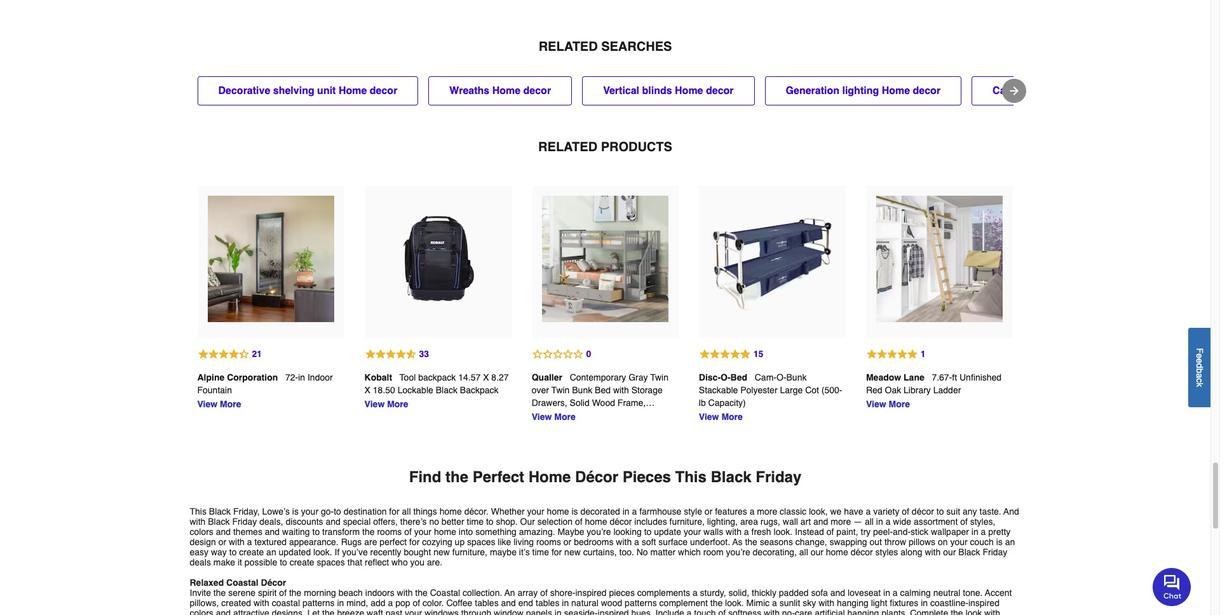 Task type: locate. For each thing, give the bounding box(es) containing it.
beach
[[339, 588, 363, 598]]

0 vertical spatial you're
[[587, 527, 611, 537]]

black down backpack
[[436, 385, 458, 395]]

bed inside contemporary gray twin over twin bunk bed with storage drawers, solid wood frame, convertible design
[[595, 385, 611, 395]]

the up designs.
[[289, 588, 301, 598]]

0 horizontal spatial coastal
[[226, 577, 258, 588]]

a left soft
[[634, 537, 639, 547]]

contemporary gray twin over twin bunk bed with storage drawers, solid wood frame, convertible design
[[532, 372, 669, 420]]

a right as
[[744, 527, 749, 537]]

panels
[[526, 608, 552, 615]]

update
[[654, 527, 681, 537]]

styles,
[[970, 516, 996, 527]]

coastal up windows
[[430, 588, 460, 598]]

the right pop
[[415, 588, 428, 598]]

shore-
[[550, 588, 575, 598]]

and down serene
[[216, 608, 231, 615]]

more down solid
[[554, 412, 576, 422]]

1 horizontal spatial bed
[[731, 372, 747, 382]]

2 our from the left
[[943, 547, 956, 557]]

view more down 18.50
[[365, 399, 408, 409]]

0 vertical spatial this
[[675, 468, 707, 486]]

decor inside candelabra home decor link
[[1082, 85, 1110, 96]]

1 horizontal spatial spaces
[[467, 537, 495, 547]]

polyester
[[741, 385, 778, 395]]

related for related products
[[538, 140, 597, 154]]

shelving
[[273, 85, 314, 96]]

assortment
[[914, 516, 958, 527]]

the right let
[[322, 608, 335, 615]]

o- for bunk
[[777, 372, 786, 382]]

0 horizontal spatial x
[[365, 385, 370, 395]]

2 decor from the left
[[523, 85, 551, 96]]

friday left "deals,"
[[232, 516, 257, 527]]

2 o- from the left
[[777, 372, 786, 382]]

bunk
[[786, 372, 807, 382], [572, 385, 592, 395]]

look.
[[774, 527, 793, 537], [313, 547, 332, 557], [725, 598, 744, 608]]

e up 'b'
[[1195, 358, 1205, 363]]

0 horizontal spatial for
[[389, 506, 400, 516]]

tables right end at left
[[536, 598, 560, 608]]

pillows
[[909, 537, 936, 547]]

view more for 72-in indoor fountain
[[197, 399, 241, 409]]

look. left mimic
[[725, 598, 744, 608]]

wreaths
[[450, 85, 489, 96]]

more for kobalt
[[387, 399, 408, 409]]

decorated
[[581, 506, 620, 516]]

0 horizontal spatial bunk
[[572, 385, 592, 395]]

e
[[1195, 353, 1205, 358], [1195, 358, 1205, 363]]

0 vertical spatial furniture,
[[670, 516, 705, 527]]

5 decor from the left
[[1082, 85, 1110, 96]]

convertible
[[532, 410, 577, 420]]

1 horizontal spatial patterns
[[625, 598, 657, 608]]

1 o- from the left
[[721, 372, 731, 382]]

0 horizontal spatial or
[[218, 537, 226, 547]]

0 vertical spatial x
[[483, 372, 489, 382]]

1 vertical spatial related
[[538, 140, 597, 154]]

1 vertical spatial bed
[[595, 385, 611, 395]]

past
[[386, 608, 402, 615]]

o- inside cam-o-bunk stackable polyester large cot (500- lb capacity)
[[777, 372, 786, 382]]

unit
[[317, 85, 336, 96]]

1 horizontal spatial new
[[564, 547, 581, 557]]

0 vertical spatial twin
[[650, 372, 669, 382]]

spaces left that on the bottom of the page
[[317, 557, 345, 567]]

view down 18.50
[[365, 399, 385, 409]]

view more for cam-o-bunk stackable polyester large cot (500- lb capacity)
[[699, 412, 743, 422]]

your
[[301, 506, 318, 516], [527, 506, 544, 516], [414, 527, 432, 537], [684, 527, 701, 537], [950, 537, 968, 547], [405, 608, 422, 615]]

suit
[[947, 506, 960, 516]]

time right it's
[[532, 547, 549, 557]]

spaces right up
[[467, 537, 495, 547]]

color.
[[423, 598, 444, 608]]

1 horizontal spatial all
[[799, 547, 808, 557]]

0 horizontal spatial look.
[[313, 547, 332, 557]]

in right "fixtures"
[[921, 598, 928, 608]]

bunk up solid
[[572, 385, 592, 395]]

home up bedrooms
[[585, 516, 607, 527]]

1 vertical spatial décor
[[261, 577, 286, 588]]

view more button down capacity)
[[699, 410, 743, 423]]

swapping
[[830, 537, 867, 547]]

1 vertical spatial friday
[[232, 516, 257, 527]]

an right couch
[[1005, 537, 1015, 547]]

1 related from the top
[[539, 39, 598, 54]]

and left end at left
[[501, 598, 516, 608]]

2 tables from the left
[[536, 598, 560, 608]]

0 vertical spatial related
[[539, 39, 598, 54]]

view for cam-o-bunk stackable polyester large cot (500- lb capacity)
[[699, 412, 719, 422]]

colors down invite
[[190, 608, 213, 615]]

better
[[442, 516, 464, 527]]

style
[[684, 506, 702, 516]]

1 vertical spatial bunk
[[572, 385, 592, 395]]

sofa
[[811, 588, 828, 598]]

wreaths home decor
[[450, 85, 551, 96]]

an left updated
[[266, 547, 276, 557]]

black left friday,
[[209, 506, 231, 516]]

décor up coastal
[[261, 577, 286, 588]]

underfoot.
[[690, 537, 730, 547]]

more down capacity)
[[722, 412, 743, 422]]

hanging left light
[[837, 598, 869, 608]]

view
[[197, 399, 217, 409], [365, 399, 385, 409], [866, 399, 886, 409], [532, 412, 552, 422], [699, 412, 719, 422]]

home down paint,
[[826, 547, 848, 557]]

decor inside vertical blinds home decor link
[[706, 85, 734, 96]]

deals
[[190, 557, 211, 567]]

18.50
[[373, 385, 395, 395]]

along
[[901, 547, 922, 557]]

décor left includes
[[610, 516, 632, 527]]

blinds
[[642, 85, 672, 96]]

1 vertical spatial this
[[190, 506, 207, 516]]

1 horizontal spatial x
[[483, 372, 489, 382]]

0 horizontal spatial rooms
[[377, 527, 402, 537]]

view for tool backpack 14.57 x 8.27 x 18.50 lockable black backpack
[[365, 399, 385, 409]]

disc-o-bed
[[699, 372, 747, 382]]

1 horizontal spatial décor
[[851, 547, 873, 557]]

plants.
[[882, 608, 908, 615]]

bed up wood
[[595, 385, 611, 395]]

on
[[938, 537, 948, 547]]

bunk inside cam-o-bunk stackable polyester large cot (500- lb capacity)
[[786, 372, 807, 382]]

2 e from the top
[[1195, 358, 1205, 363]]

0 horizontal spatial bed
[[595, 385, 611, 395]]

1 horizontal spatial coastal
[[430, 588, 460, 598]]

view down fountain on the bottom left of page
[[197, 399, 217, 409]]

b
[[1195, 368, 1205, 373]]

alpine corporation
[[197, 372, 278, 382]]

0 horizontal spatial create
[[239, 547, 264, 557]]

with inside contemporary gray twin over twin bunk bed with storage drawers, solid wood frame, convertible design
[[613, 385, 629, 395]]

0 horizontal spatial you're
[[587, 527, 611, 537]]

is right lowe's
[[292, 506, 299, 516]]

1 horizontal spatial twin
[[650, 372, 669, 382]]

morning
[[304, 588, 336, 598]]

with right sky
[[819, 598, 834, 608]]

paint,
[[837, 527, 858, 537]]

contemporary gray twin over twin bunk bed with storage drawers, solid wood frame, convertible design image
[[542, 195, 668, 322]]

2 horizontal spatial look.
[[774, 527, 793, 537]]

0 horizontal spatial spaces
[[317, 557, 345, 567]]

0 horizontal spatial this
[[190, 506, 207, 516]]

0 horizontal spatial décor
[[261, 577, 286, 588]]

1 horizontal spatial tables
[[536, 598, 560, 608]]

of
[[902, 506, 909, 516], [575, 516, 583, 527], [960, 516, 968, 527], [404, 527, 412, 537], [827, 527, 834, 537], [279, 588, 287, 598], [540, 588, 548, 598], [413, 598, 420, 608], [718, 608, 726, 615]]

for down the there's
[[409, 537, 420, 547]]

and
[[1004, 506, 1019, 516]]

all down the instead
[[799, 547, 808, 557]]

create down themes
[[239, 547, 264, 557]]

decor inside wreaths home decor link
[[523, 85, 551, 96]]

0 horizontal spatial is
[[292, 506, 299, 516]]

1 horizontal spatial create
[[290, 557, 314, 567]]

colors up easy
[[190, 527, 213, 537]]

1 decor from the left
[[370, 85, 397, 96]]

cam-
[[755, 372, 777, 382]]

look
[[966, 608, 982, 615]]

all
[[402, 506, 411, 516], [865, 516, 874, 527], [799, 547, 808, 557]]

décor inside relaxed coastal décor invite the serene spirit of the morning beach indoors with the coastal collection.   an array of shore-inspired pieces complements   a sturdy, solid, thickly padded sofa and loveseat in a calming neutral tone. accent pillows, created with coastal patterns in mind, add a pop of color. coffee tables and end tables in natural wood patterns complement the look. mimic a sunlit sky with hanging light fixtures in coastline-inspired colors and attractive designs. let the breeze waft past your windows through window panels in seaside-inspired hues. include a touch of softness with no-care artificial hanging plants. complete the look wi
[[261, 577, 286, 588]]

thickly
[[752, 588, 777, 598]]

meadow lane
[[866, 372, 925, 382]]

view more for 7.67-ft unfinished red oak library ladder
[[866, 399, 910, 409]]

black
[[436, 385, 458, 395], [711, 468, 752, 486], [209, 506, 231, 516], [208, 516, 230, 527], [959, 547, 980, 557]]

you're up curtains,
[[587, 527, 611, 537]]

(500-
[[822, 385, 842, 395]]

1 vertical spatial time
[[532, 547, 549, 557]]

0 horizontal spatial patterns
[[302, 598, 335, 608]]

view more button for 7.67-ft unfinished red oak library ladder
[[866, 398, 910, 410]]

1 new from the left
[[434, 547, 450, 557]]

2 horizontal spatial friday
[[983, 547, 1008, 557]]

0 horizontal spatial o-
[[721, 372, 731, 382]]

0 vertical spatial time
[[467, 516, 484, 527]]

1 vertical spatial colors
[[190, 608, 213, 615]]

0 horizontal spatial tables
[[475, 598, 499, 608]]

0 vertical spatial colors
[[190, 527, 213, 537]]

friday
[[756, 468, 802, 486], [232, 516, 257, 527], [983, 547, 1008, 557]]

bed
[[731, 372, 747, 382], [595, 385, 611, 395]]

0 horizontal spatial time
[[467, 516, 484, 527]]

the left look
[[951, 608, 963, 615]]

view more button for 72-in indoor fountain
[[197, 398, 241, 410]]

you're
[[587, 527, 611, 537], [726, 547, 750, 557]]

3 decor from the left
[[706, 85, 734, 96]]

8.27
[[491, 372, 509, 382]]

a right — at right bottom
[[866, 506, 871, 516]]

special
[[343, 516, 371, 527]]

more for qualler
[[554, 412, 576, 422]]

1 horizontal spatial this
[[675, 468, 707, 486]]

0 vertical spatial bed
[[731, 372, 747, 382]]

sturdy,
[[700, 588, 726, 598]]

view for 72-in indoor fountain
[[197, 399, 217, 409]]

0 horizontal spatial twin
[[551, 385, 570, 395]]

the right invite
[[213, 588, 226, 598]]

1 vertical spatial x
[[365, 385, 370, 395]]

o- up 'stackable'
[[721, 372, 731, 382]]

hues.
[[631, 608, 653, 615]]

more down fountain on the bottom left of page
[[220, 399, 241, 409]]

bunk inside contemporary gray twin over twin bunk bed with storage drawers, solid wood frame, convertible design
[[572, 385, 592, 395]]

1 vertical spatial twin
[[551, 385, 570, 395]]

generation lighting home decor
[[786, 85, 941, 96]]

more down 18.50
[[387, 399, 408, 409]]

more for meadow lane
[[889, 399, 910, 409]]

4 decor from the left
[[913, 85, 941, 96]]

neutral
[[933, 588, 961, 598]]

furniture,
[[670, 516, 705, 527], [452, 547, 487, 557]]

0 horizontal spatial new
[[434, 547, 450, 557]]

decor inside generation lighting home decor link
[[913, 85, 941, 96]]

home
[[440, 506, 462, 516], [547, 506, 569, 516], [585, 516, 607, 527], [434, 527, 456, 537], [826, 547, 848, 557]]

1 patterns from the left
[[302, 598, 335, 608]]

for left the there's
[[389, 506, 400, 516]]

2 vertical spatial friday
[[983, 547, 1008, 557]]

2 vertical spatial look.
[[725, 598, 744, 608]]

0 horizontal spatial our
[[811, 547, 824, 557]]

change,
[[796, 537, 827, 547]]

—
[[854, 516, 862, 527]]

candelabra home decor link
[[972, 76, 1131, 105]]

view more button down oak
[[866, 398, 910, 410]]

cam-o-bunk stackable polyester large cot (500- lb capacity)
[[699, 372, 842, 408]]

o- up large
[[777, 372, 786, 382]]

of left paint,
[[827, 527, 834, 537]]

decorative shelving unit home decor link
[[197, 76, 418, 105]]

1 horizontal spatial look.
[[725, 598, 744, 608]]

view more for contemporary gray twin over twin bunk bed with storage drawers, solid wood frame, convertible design
[[532, 412, 576, 422]]

friday down the "pretty"
[[983, 547, 1008, 557]]

0 vertical spatial bunk
[[786, 372, 807, 382]]

0 horizontal spatial furniture,
[[452, 547, 487, 557]]

7.67-ft unfinished red oak library ladder image
[[876, 195, 1003, 322]]

rooms down selection
[[536, 537, 561, 547]]

large
[[780, 385, 803, 395]]

touch
[[694, 608, 716, 615]]

more
[[757, 506, 777, 516], [831, 516, 851, 527]]

padded
[[779, 588, 809, 598]]

1 vertical spatial you're
[[726, 547, 750, 557]]

more up 'fresh'
[[757, 506, 777, 516]]

15
[[754, 349, 763, 359]]

1 colors from the top
[[190, 527, 213, 537]]

soft
[[642, 537, 656, 547]]

view down drawers,
[[532, 412, 552, 422]]

1 horizontal spatial o-
[[777, 372, 786, 382]]

view more button for contemporary gray twin over twin bunk bed with storage drawers, solid wood frame, convertible design
[[532, 410, 576, 423]]

furniture, down the into
[[452, 547, 487, 557]]

your right on on the bottom of page
[[950, 537, 968, 547]]

more for alpine corporation
[[220, 399, 241, 409]]

go-
[[321, 506, 334, 516]]

reflect
[[365, 557, 389, 567]]

chat invite button image
[[1153, 567, 1192, 606]]

disc-
[[699, 372, 721, 382]]

oak
[[885, 385, 901, 395]]

couch
[[970, 537, 994, 547]]

colors inside relaxed coastal décor invite the serene spirit of the morning beach indoors with the coastal collection.   an array of shore-inspired pieces complements   a sturdy, solid, thickly padded sofa and loveseat in a calming neutral tone. accent pillows, created with coastal patterns in mind, add a pop of color. coffee tables and end tables in natural wood patterns complement the look. mimic a sunlit sky with hanging light fixtures in coastline-inspired colors and attractive designs. let the breeze waft past your windows through window panels in seaside-inspired hues. include a touch of softness with no-care artificial hanging plants. complete the look wi
[[190, 608, 213, 615]]

1 horizontal spatial décor
[[575, 468, 618, 486]]

inspired up seaside-
[[575, 588, 607, 598]]

décor up decorated
[[575, 468, 618, 486]]

matter
[[650, 547, 676, 557]]

0 horizontal spatial décor
[[610, 516, 632, 527]]

1 horizontal spatial bunk
[[786, 372, 807, 382]]

7.67-
[[932, 372, 952, 382]]

for
[[389, 506, 400, 516], [409, 537, 420, 547], [552, 547, 562, 557]]

2 colors from the top
[[190, 608, 213, 615]]

2 related from the top
[[538, 140, 597, 154]]

0 vertical spatial friday
[[756, 468, 802, 486]]

view more button down drawers,
[[532, 410, 576, 423]]

black inside tool backpack 14.57 x 8.27 x 18.50 lockable black backpack
[[436, 385, 458, 395]]

in down any
[[972, 527, 979, 537]]

you're right 'room'
[[726, 547, 750, 557]]

a left sunlit in the bottom of the page
[[772, 598, 777, 608]]

candelabra home decor
[[993, 85, 1110, 96]]

all left things
[[402, 506, 411, 516]]

spaces
[[467, 537, 495, 547], [317, 557, 345, 567]]

rugs,
[[761, 516, 780, 527]]

1 horizontal spatial more
[[831, 516, 851, 527]]

view down red at the right of the page
[[866, 399, 886, 409]]

furniture, up surface on the bottom of the page
[[670, 516, 705, 527]]

more left — at right bottom
[[831, 516, 851, 527]]

decor inside decorative shelving unit home decor link
[[370, 85, 397, 96]]

1 horizontal spatial furniture,
[[670, 516, 705, 527]]

for down maybe on the left bottom
[[552, 547, 562, 557]]

1 horizontal spatial our
[[943, 547, 956, 557]]

1 horizontal spatial you're
[[726, 547, 750, 557]]

a inside button
[[1195, 373, 1205, 378]]

all right — at right bottom
[[865, 516, 874, 527]]

view down lb on the right bottom of the page
[[699, 412, 719, 422]]

fountain
[[197, 385, 232, 395]]



Task type: describe. For each thing, give the bounding box(es) containing it.
sunlit
[[780, 598, 800, 608]]

a up looking
[[632, 506, 637, 516]]

of right selection
[[575, 516, 583, 527]]

find
[[409, 468, 441, 486]]

14.57
[[458, 372, 481, 382]]

hanging down "loveseat"
[[847, 608, 879, 615]]

an
[[505, 588, 515, 598]]

o- for bed
[[721, 372, 731, 382]]

related products
[[538, 140, 672, 154]]

7.67-ft unfinished red oak library ladder
[[866, 372, 1002, 395]]

1 vertical spatial spaces
[[317, 557, 345, 567]]

generation lighting home decor link
[[765, 76, 962, 105]]

0 vertical spatial décor
[[575, 468, 618, 486]]

a left textured at bottom
[[247, 537, 252, 547]]

backpack
[[460, 385, 499, 395]]

d
[[1195, 363, 1205, 368]]

the right as
[[745, 537, 757, 547]]

end
[[518, 598, 533, 608]]

33
[[419, 349, 429, 359]]

a up plants.
[[893, 588, 898, 598]]

themes
[[233, 527, 262, 537]]

related for related searches
[[539, 39, 598, 54]]

pop
[[395, 598, 410, 608]]

corporation
[[227, 372, 278, 382]]

accent
[[985, 588, 1012, 598]]

relaxed
[[190, 577, 224, 588]]

no-
[[782, 608, 795, 615]]

like
[[498, 537, 511, 547]]

instead
[[795, 527, 824, 537]]

1 tables from the left
[[475, 598, 499, 608]]

updated
[[279, 547, 311, 557]]

to up transform
[[334, 506, 341, 516]]

0 horizontal spatial friday
[[232, 516, 257, 527]]

shop.
[[496, 516, 518, 527]]

home right unit
[[339, 85, 367, 96]]

with right way
[[229, 537, 245, 547]]

maybe
[[558, 527, 584, 537]]

walls
[[704, 527, 723, 537]]

of right "variety"
[[902, 506, 909, 516]]

with left no- at right bottom
[[764, 608, 780, 615]]

inspired down pieces on the bottom of the page
[[598, 608, 629, 615]]

includes
[[634, 516, 667, 527]]

coastal
[[272, 598, 300, 608]]

2 patterns from the left
[[625, 598, 657, 608]]

home right wreaths
[[492, 85, 521, 96]]

with right along
[[925, 547, 941, 557]]

of right spirit at left
[[279, 588, 287, 598]]

k
[[1195, 382, 1205, 387]]

coastline-
[[930, 598, 969, 608]]

contemporary
[[570, 372, 626, 382]]

of left styles,
[[960, 516, 968, 527]]

candelabra
[[993, 85, 1048, 96]]

0 vertical spatial spaces
[[467, 537, 495, 547]]

f
[[1195, 348, 1205, 353]]

look. inside relaxed coastal décor invite the serene spirit of the morning beach indoors with the coastal collection.   an array of shore-inspired pieces complements   a sturdy, solid, thickly padded sofa and loveseat in a calming neutral tone. accent pillows, created with coastal patterns in mind, add a pop of color. coffee tables and end tables in natural wood patterns complement the look. mimic a sunlit sky with hanging light fixtures in coastline-inspired colors and attractive designs. let the breeze waft past your windows through window panels in seaside-inspired hues. include a touch of softness with no-care artificial hanging plants. complete the look wi
[[725, 598, 744, 608]]

home up selection
[[529, 468, 571, 486]]

living
[[514, 537, 534, 547]]

taste.
[[980, 506, 1001, 516]]

of right pop
[[413, 598, 420, 608]]

have
[[844, 506, 863, 516]]

tool backpack 14.57 x 8.27 x 18.50 lockable black backpack image
[[375, 195, 501, 322]]

to right waiting
[[312, 527, 320, 537]]

and down lowe's
[[265, 527, 280, 537]]

look,
[[809, 506, 828, 516]]

and right the art
[[814, 516, 828, 527]]

stackable
[[699, 385, 738, 395]]

who
[[391, 557, 408, 567]]

2 horizontal spatial all
[[865, 516, 874, 527]]

waft
[[367, 608, 383, 615]]

related searches
[[539, 39, 672, 54]]

searches
[[601, 39, 672, 54]]

1 vertical spatial look.
[[313, 547, 332, 557]]

array
[[518, 588, 538, 598]]

we
[[830, 506, 842, 516]]

in inside 72-in indoor fountain
[[298, 372, 305, 382]]

a right add
[[388, 598, 393, 608]]

a left sturdy,
[[693, 588, 698, 598]]

home right no
[[440, 506, 462, 516]]

1 horizontal spatial time
[[532, 547, 549, 557]]

more for disc-o-bed
[[722, 412, 743, 422]]

with left the no
[[616, 537, 632, 547]]

in left natural
[[562, 598, 569, 608]]

in right panels
[[555, 608, 562, 615]]

home right candelabra
[[1051, 85, 1079, 96]]

1 horizontal spatial an
[[1005, 537, 1015, 547]]

your inside relaxed coastal décor invite the serene spirit of the morning beach indoors with the coastal collection.   an array of shore-inspired pieces complements   a sturdy, solid, thickly padded sofa and loveseat in a calming neutral tone. accent pillows, created with coastal patterns in mind, add a pop of color. coffee tables and end tables in natural wood patterns complement the look. mimic a sunlit sky with hanging light fixtures in coastline-inspired colors and attractive designs. let the breeze waft past your windows through window panels in seaside-inspired hues. include a touch of softness with no-care artificial hanging plants. complete the look wi
[[405, 608, 422, 615]]

black up 'features'
[[711, 468, 752, 486]]

cot
[[805, 385, 819, 395]]

to left 'shop.'
[[486, 516, 494, 527]]

decorative
[[218, 85, 270, 96]]

21
[[252, 349, 262, 359]]

collection.
[[463, 588, 502, 598]]

view more button for cam-o-bunk stackable polyester large cot (500- lb capacity)
[[699, 410, 743, 423]]

black up design
[[208, 516, 230, 527]]

view more button for tool backpack 14.57 x 8.27 x 18.50 lockable black backpack
[[365, 398, 408, 410]]

discounts
[[286, 516, 323, 527]]

1 horizontal spatial or
[[564, 537, 572, 547]]

lighting
[[842, 85, 879, 96]]

2 horizontal spatial is
[[996, 537, 1003, 547]]

0 horizontal spatial an
[[266, 547, 276, 557]]

black down wallpaper
[[959, 547, 980, 557]]

of up bought
[[404, 527, 412, 537]]

home right blinds
[[675, 85, 703, 96]]

to right possible
[[280, 557, 287, 567]]

and left special
[[326, 516, 341, 527]]

wallpaper
[[931, 527, 969, 537]]

relaxed coastal décor invite the serene spirit of the morning beach indoors with the coastal collection.   an array of shore-inspired pieces complements   a sturdy, solid, thickly padded sofa and loveseat in a calming neutral tone. accent pillows, created with coastal patterns in mind, add a pop of color. coffee tables and end tables in natural wood patterns complement the look. mimic a sunlit sky with hanging light fixtures in coastline-inspired colors and attractive designs. let the breeze waft past your windows through window panels in seaside-inspired hues. include a touch of softness with no-care artificial hanging plants. complete the look wi
[[190, 577, 1012, 615]]

home left the into
[[434, 527, 456, 537]]

artificial
[[815, 608, 845, 615]]

a left the rugs,
[[750, 506, 755, 516]]

drawers,
[[532, 398, 567, 408]]

curtains,
[[583, 547, 617, 557]]

lb
[[699, 398, 706, 408]]

the right find
[[446, 468, 468, 486]]

1 horizontal spatial friday
[[756, 468, 802, 486]]

decorative shelving unit home decor
[[218, 85, 397, 96]]

1 horizontal spatial for
[[409, 537, 420, 547]]

0 horizontal spatial all
[[402, 506, 411, 516]]

lockable
[[398, 385, 433, 395]]

classic
[[780, 506, 807, 516]]

home right "lighting"
[[882, 85, 910, 96]]

a left wide
[[886, 516, 891, 527]]

view for 7.67-ft unfinished red oak library ladder
[[866, 399, 886, 409]]

whether
[[491, 506, 525, 516]]

a left the "pretty"
[[981, 527, 986, 537]]

attractive
[[233, 608, 269, 615]]

2 horizontal spatial or
[[705, 506, 713, 516]]

cam-o-bunk stackable polyester large cot (500-lb capacity) image
[[709, 195, 836, 322]]

tone.
[[963, 588, 983, 598]]

to left update
[[644, 527, 652, 537]]

inspired right neutral
[[968, 598, 1000, 608]]

and right "sofa"
[[830, 588, 845, 598]]

possible
[[245, 557, 277, 567]]

view more for tool backpack 14.57 x 8.27 x 18.50 lockable black backpack
[[365, 399, 408, 409]]

pieces
[[609, 588, 635, 598]]

in up looking
[[623, 506, 630, 516]]

home up maybe on the left bottom
[[547, 506, 569, 516]]

of right array
[[540, 588, 548, 598]]

1 our from the left
[[811, 547, 824, 557]]

there's
[[400, 516, 427, 527]]

with right walls
[[726, 527, 742, 537]]

and-
[[893, 527, 911, 537]]

and up way
[[216, 527, 231, 537]]

your down style
[[684, 527, 701, 537]]

to left it
[[229, 547, 237, 557]]

vertical blinds home decor
[[603, 85, 734, 96]]

solid
[[570, 398, 590, 408]]

in left 'mind,'
[[337, 598, 344, 608]]

1 e from the top
[[1195, 353, 1205, 358]]

0 horizontal spatial more
[[757, 506, 777, 516]]

softness
[[728, 608, 761, 615]]

your left go-
[[301, 506, 318, 516]]

with left coastal
[[253, 598, 269, 608]]

selection
[[538, 516, 573, 527]]

something
[[476, 527, 517, 537]]

2 new from the left
[[564, 547, 581, 557]]

in up plants.
[[883, 588, 890, 598]]

offers,
[[373, 516, 398, 527]]

view for contemporary gray twin over twin bunk bed with storage drawers, solid wood frame, convertible design
[[532, 412, 552, 422]]

1 horizontal spatial is
[[572, 506, 578, 516]]

deals,
[[259, 516, 283, 527]]

include
[[656, 608, 684, 615]]

1 vertical spatial furniture,
[[452, 547, 487, 557]]

with up past in the left bottom of the page
[[397, 588, 413, 598]]

no
[[429, 516, 439, 527]]

this inside this black friday, lowe's is your go-to destination for all things home décor. whether your home is decorated in a farmhouse style or features a more classic look, we have a variety of décor to suit any taste. and with black friday deals, discounts and special offers, there's no better time to shop. our selection of home décor includes furniture, lighting, area rugs, wall art and more — all in a wide assortment of styles, colors and themes and waiting to transform the rooms of your home into something amazing. maybe you're looking to update your walls with a fresh look. instead of paint, try peel-and-stick wallpaper in a pretty design or with a textured appearance. rugs are perfect for cozying up spaces like living rooms or bedrooms with a soft surface underfoot. as the seasons change, swapping out throw pillows on your couch is an easy way to create an updated look. if you've recently bought new furniture, maybe it's time for new curtains, too. no matter which room you're decorating, all our home décor styles along with our black friday deals make it possible to create spaces that reflect who you are.
[[190, 506, 207, 516]]

1 horizontal spatial rooms
[[536, 537, 561, 547]]

light
[[871, 598, 887, 608]]

with up design
[[190, 516, 206, 527]]

mind,
[[346, 598, 368, 608]]

care
[[795, 608, 812, 615]]

it's
[[519, 547, 530, 557]]

your down things
[[414, 527, 432, 537]]

to left suit
[[937, 506, 944, 516]]

a left touch
[[687, 608, 692, 615]]

your up amazing.
[[527, 506, 544, 516]]

that
[[347, 557, 362, 567]]

0 vertical spatial look.
[[774, 527, 793, 537]]

colors inside this black friday, lowe's is your go-to destination for all things home décor. whether your home is decorated in a farmhouse style or features a more classic look, we have a variety of décor to suit any taste. and with black friday deals, discounts and special offers, there's no better time to shop. our selection of home décor includes furniture, lighting, area rugs, wall art and more — all in a wide assortment of styles, colors and themes and waiting to transform the rooms of your home into something amazing. maybe you're looking to update your walls with a fresh look. instead of paint, try peel-and-stick wallpaper in a pretty design or with a textured appearance. rugs are perfect for cozying up spaces like living rooms or bedrooms with a soft surface underfoot. as the seasons change, swapping out throw pillows on your couch is an easy way to create an updated look. if you've recently bought new furniture, maybe it's time for new curtains, too. no matter which room you're decorating, all our home décor styles along with our black friday deals make it possible to create spaces that reflect who you are.
[[190, 527, 213, 537]]

red
[[866, 385, 883, 395]]

friday,
[[233, 506, 260, 516]]

of right touch
[[718, 608, 726, 615]]

2 horizontal spatial for
[[552, 547, 562, 557]]

2 horizontal spatial décor
[[912, 506, 934, 516]]

vertical
[[603, 85, 639, 96]]

72-in indoor fountain image
[[208, 195, 334, 322]]

fixtures
[[890, 598, 919, 608]]

the right rugs
[[362, 527, 375, 537]]

the left 'solid,'
[[710, 598, 723, 608]]

throw
[[885, 537, 906, 547]]

in right try
[[876, 516, 883, 527]]

appearance.
[[289, 537, 339, 547]]

arrow right image
[[1008, 84, 1020, 97]]

fresh
[[752, 527, 771, 537]]



Task type: vqa. For each thing, say whether or not it's contained in the screenshot.
over
yes



